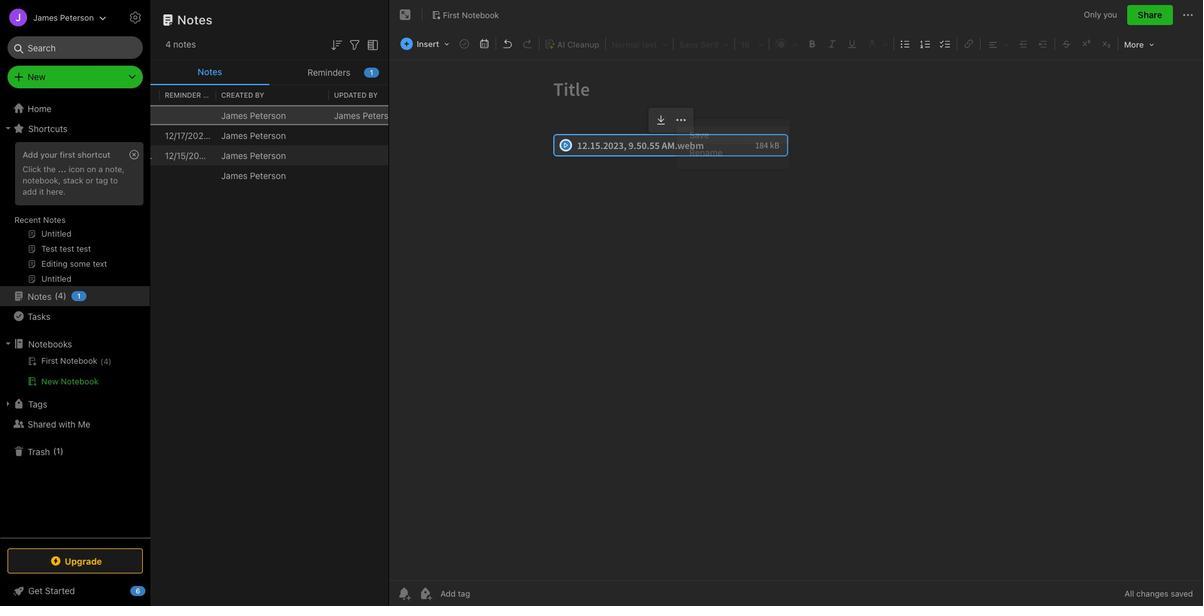 Task type: locate. For each thing, give the bounding box(es) containing it.
0 horizontal spatial notebook
[[61, 377, 99, 387]]

new for new
[[28, 71, 46, 82]]

by right updated at the top
[[369, 91, 378, 99]]

to
[[110, 175, 118, 185]]

add your first shortcut
[[23, 150, 110, 160]]

new up home
[[28, 71, 46, 82]]

notebook right first
[[462, 10, 499, 20]]

2 vertical spatial )
[[60, 446, 63, 456]]

0 horizontal spatial 4
[[58, 291, 63, 301]]

james
[[33, 12, 58, 22], [221, 110, 248, 121], [334, 110, 360, 121], [221, 130, 248, 141], [221, 150, 248, 161], [221, 170, 248, 181]]

12/17/2023, 09:00 am
[[165, 130, 254, 141]]

2 vertical spatial 1
[[56, 446, 60, 456]]

( inside the trash ( 1 )
[[53, 446, 56, 456]]

new up tags
[[41, 377, 59, 387]]

0 vertical spatial 1
[[370, 68, 373, 76]]

james down 12/15/2023, 09:00 am
[[221, 170, 248, 181]]

add
[[23, 187, 37, 197]]

more actions image
[[1180, 8, 1195, 23]]

4 left notes
[[165, 39, 171, 49]]

) inside "notes ( 4 )"
[[63, 291, 66, 301]]

upgrade
[[65, 556, 102, 567]]

1 up the tasks button
[[77, 292, 81, 300]]

font size image
[[737, 36, 767, 52]]

notes inside 'button'
[[198, 66, 222, 77]]

( for trash
[[53, 446, 56, 456]]

icon on a note, notebook, stack or tag to add it here.
[[23, 164, 124, 197]]

james up 12/15/2023, 09:00 am
[[221, 130, 248, 141]]

new inside button
[[41, 377, 59, 387]]

note,
[[105, 164, 124, 174]]

expand notebooks image
[[3, 339, 13, 349]]

2 by from the left
[[369, 91, 378, 99]]

shortcut
[[77, 150, 110, 160]]

james peterson inside 'field'
[[33, 12, 94, 22]]

notes up tasks
[[28, 291, 52, 302]]

created by
[[221, 91, 264, 99]]

notebook inside the first notebook button
[[462, 10, 499, 20]]

a
[[98, 164, 103, 174]]

1 vertical spatial notebook
[[61, 377, 99, 387]]

1 by from the left
[[255, 91, 264, 99]]

09:00 up 12/15/2023, 09:00 am
[[214, 130, 238, 141]]

( inside "notes ( 4 )"
[[55, 291, 58, 301]]

1 vertical spatial 4
[[58, 291, 63, 301]]

tooltip
[[338, 8, 408, 33]]

1 vertical spatial am
[[241, 150, 254, 161]]

by
[[255, 91, 264, 99], [369, 91, 378, 99]]

james peterson
[[33, 12, 94, 22], [221, 110, 286, 121], [334, 110, 399, 121], [221, 130, 286, 141], [221, 150, 286, 161], [221, 170, 286, 181]]

by right created
[[255, 91, 264, 99]]

0 vertical spatial am
[[240, 130, 254, 141]]

Account field
[[0, 5, 106, 30]]

0 vertical spatial )
[[63, 291, 66, 301]]

1 vertical spatial new
[[41, 377, 59, 387]]

1 vertical spatial )
[[108, 357, 111, 367]]

Note Editor text field
[[389, 60, 1203, 581]]

notebook inside new notebook button
[[61, 377, 99, 387]]

add a reminder image
[[397, 586, 412, 602]]

1 up updated by
[[370, 68, 373, 76]]

Sort options field
[[329, 36, 344, 52]]

( for notes
[[55, 291, 58, 301]]

peterson
[[60, 12, 94, 22], [250, 110, 286, 121], [363, 110, 399, 121], [250, 130, 286, 141], [250, 150, 286, 161], [250, 170, 286, 181]]

( down notebooks link
[[100, 357, 103, 367]]

( right the trash
[[53, 446, 56, 456]]

6
[[136, 587, 140, 595]]

tasks button
[[0, 306, 150, 326]]

add
[[23, 150, 38, 160]]

am for 12/15/2023, 09:00 am
[[241, 150, 254, 161]]

)
[[63, 291, 66, 301], [108, 357, 111, 367], [60, 446, 63, 456]]

Font size field
[[736, 35, 768, 53]]

Font color field
[[771, 35, 802, 53]]

4 up the tasks button
[[58, 291, 63, 301]]

09:00 up 'james peterson' button
[[214, 150, 239, 161]]

More field
[[1120, 35, 1158, 53]]

1 horizontal spatial by
[[369, 91, 378, 99]]

home
[[28, 103, 52, 114]]

shared with me link
[[0, 414, 150, 434]]

new for new notebook
[[41, 377, 59, 387]]

note window element
[[389, 0, 1203, 607]]

(
[[55, 291, 58, 301], [100, 357, 103, 367], [53, 446, 56, 456]]

new inside popup button
[[28, 71, 46, 82]]

notes
[[173, 39, 196, 49]]

0 vertical spatial new
[[28, 71, 46, 82]]

it
[[39, 187, 44, 197]]

1 horizontal spatial notebook
[[462, 10, 499, 20]]

1 vertical spatial (
[[100, 357, 103, 367]]

am for 12/17/2023, 09:00 am
[[240, 130, 254, 141]]

0 vertical spatial 09:00
[[214, 130, 238, 141]]

add tag image
[[418, 586, 433, 602]]

notes
[[177, 13, 213, 27], [198, 66, 222, 77], [43, 215, 66, 225], [28, 291, 52, 302]]

09:00 for 12/17/2023,
[[214, 130, 238, 141]]

upgrade button
[[8, 549, 143, 574]]

1 horizontal spatial 4
[[103, 357, 108, 367]]

notes ( 4 )
[[28, 291, 66, 302]]

font family image
[[675, 36, 732, 52]]

0 horizontal spatial 1
[[56, 446, 60, 456]]

) up the tasks button
[[63, 291, 66, 301]]

None search field
[[16, 36, 134, 59]]

me
[[78, 419, 90, 430]]

1 horizontal spatial 1
[[77, 292, 81, 300]]

updated
[[334, 91, 367, 99]]

new
[[28, 71, 46, 82], [41, 377, 59, 387]]

the
[[43, 164, 56, 174]]

settings image
[[128, 10, 143, 25]]

2 horizontal spatial 4
[[165, 39, 171, 49]]

row group containing james peterson
[[0, 105, 442, 185]]

calendar event image
[[476, 35, 493, 53]]

( up the tasks button
[[55, 291, 58, 301]]

4 notes
[[165, 39, 196, 49]]

your
[[40, 150, 58, 160]]

0 vertical spatial notebook
[[462, 10, 499, 20]]

undo image
[[499, 35, 516, 53]]

Heading level field
[[607, 35, 672, 53]]

2 vertical spatial 4
[[103, 357, 108, 367]]

share
[[1138, 9, 1162, 20]]

started
[[45, 586, 75, 596]]

1 inside the trash ( 1 )
[[56, 446, 60, 456]]

font color image
[[771, 36, 801, 52]]

new notebook group
[[0, 354, 150, 394]]

View options field
[[362, 36, 380, 52]]

group
[[0, 138, 150, 291]]

am
[[240, 130, 254, 141], [241, 150, 254, 161]]

) down notebooks link
[[108, 357, 111, 367]]

peterson inside james peterson 'field'
[[60, 12, 94, 22]]

click the ...
[[23, 164, 66, 174]]

) inside the trash ( 1 )
[[60, 446, 63, 456]]

Search text field
[[16, 36, 134, 59]]

1 right the trash
[[56, 446, 60, 456]]

4 down notebooks link
[[103, 357, 108, 367]]

tab list
[[150, 60, 388, 85]]

group containing add your first shortcut
[[0, 138, 150, 291]]

stack
[[63, 175, 83, 185]]

notebook for first notebook
[[462, 10, 499, 20]]

created
[[221, 91, 253, 99]]

column header
[[108, 90, 155, 100]]

0 vertical spatial (
[[55, 291, 58, 301]]

4 inside "notes ( 4 )"
[[58, 291, 63, 301]]

numbered list image
[[917, 35, 934, 53]]

row group
[[0, 105, 442, 185]]

4
[[165, 39, 171, 49], [58, 291, 63, 301], [103, 357, 108, 367]]

get started
[[28, 586, 75, 596]]

2 vertical spatial (
[[53, 446, 56, 456]]

1
[[370, 68, 373, 76], [77, 292, 81, 300], [56, 446, 60, 456]]

on
[[87, 164, 96, 174]]

click to collapse image
[[146, 583, 155, 598]]

saved
[[1171, 589, 1193, 599]]

Help and Learning task checklist field
[[0, 581, 150, 602]]

tasks
[[28, 311, 50, 322]]

09:00
[[214, 130, 238, 141], [214, 150, 239, 161]]

james up search text box at the top
[[33, 12, 58, 22]]

notes up date
[[198, 66, 222, 77]]

am down created by
[[240, 130, 254, 141]]

notebook
[[462, 10, 499, 20], [61, 377, 99, 387]]

changes
[[1136, 589, 1168, 599]]

1 vertical spatial 09:00
[[214, 150, 239, 161]]

tree
[[0, 98, 150, 538]]

notes right recent
[[43, 215, 66, 225]]

notebook up tags button
[[61, 377, 99, 387]]

0 horizontal spatial by
[[255, 91, 264, 99]]

insert
[[417, 39, 439, 49]]

) right the trash
[[60, 446, 63, 456]]

( inside new notebook group
[[100, 357, 103, 367]]

am up 'james peterson' button
[[241, 150, 254, 161]]

by for updated by
[[369, 91, 378, 99]]



Task type: vqa. For each thing, say whether or not it's contained in the screenshot.
3rd THE TYLER BLACK
no



Task type: describe. For each thing, give the bounding box(es) containing it.
12/15/2023,
[[165, 150, 212, 161]]

date
[[203, 91, 221, 99]]

notes button
[[150, 60, 269, 85]]

updated by
[[334, 91, 378, 99]]

new notebook
[[41, 377, 99, 387]]

trash
[[28, 446, 50, 457]]

...
[[58, 164, 66, 174]]

( 4 )
[[100, 357, 111, 367]]

alignment image
[[982, 36, 1012, 52]]

More actions field
[[1180, 5, 1195, 25]]

12/15/2023, 09:00 am
[[165, 150, 254, 161]]

) for trash
[[60, 446, 63, 456]]

tag
[[96, 175, 108, 185]]

notebooks
[[28, 339, 72, 349]]

bulleted list image
[[897, 35, 914, 53]]

Alignment field
[[982, 35, 1013, 53]]

only you
[[1084, 10, 1117, 20]]

expand tags image
[[3, 399, 13, 409]]

notebooks link
[[0, 334, 150, 354]]

or
[[86, 175, 93, 185]]

share button
[[1127, 5, 1173, 25]]

james up 'james peterson' button
[[221, 150, 248, 161]]

james down updated at the top
[[334, 110, 360, 121]]

highlight image
[[863, 36, 892, 52]]

checklist image
[[937, 35, 954, 53]]

notebook for new notebook
[[61, 377, 99, 387]]

by for created by
[[255, 91, 264, 99]]

first
[[443, 10, 460, 20]]

heading level image
[[608, 36, 671, 52]]

james down created
[[221, 110, 248, 121]]

expand note image
[[398, 8, 413, 23]]

2 horizontal spatial 1
[[370, 68, 373, 76]]

more
[[1124, 39, 1144, 49]]

first
[[60, 150, 75, 160]]

james inside button
[[221, 170, 248, 181]]

all changes saved
[[1125, 589, 1193, 599]]

you
[[1103, 10, 1117, 20]]

Insert field
[[397, 35, 454, 53]]

get
[[28, 586, 43, 596]]

shared with me
[[28, 419, 90, 430]]

Highlight field
[[862, 35, 892, 53]]

Font family field
[[675, 35, 733, 53]]

1 vertical spatial 1
[[77, 292, 81, 300]]

tags
[[28, 399, 47, 409]]

james inside 'field'
[[33, 12, 58, 22]]

click
[[23, 164, 41, 174]]

shared
[[28, 419, 56, 430]]

all
[[1125, 589, 1134, 599]]

reminders
[[307, 67, 350, 77]]

shortcuts
[[28, 123, 68, 134]]

) for notes
[[63, 291, 66, 301]]

notes inside "notes ( 4 )"
[[28, 291, 52, 302]]

home link
[[0, 98, 150, 118]]

here.
[[46, 187, 66, 197]]

tags button
[[0, 394, 150, 414]]

reminder date
[[165, 91, 221, 99]]

trash ( 1 )
[[28, 446, 63, 457]]

notes up notes
[[177, 13, 213, 27]]

new notebook button
[[0, 374, 150, 389]]

james peterson inside button
[[221, 170, 286, 181]]

reminder
[[165, 91, 201, 99]]

12/17/2023,
[[165, 130, 211, 141]]

icon
[[69, 164, 85, 174]]

notes inside group
[[43, 215, 66, 225]]

recent notes
[[14, 215, 66, 225]]

first notebook
[[443, 10, 499, 20]]

peterson inside 'james peterson' button
[[250, 170, 286, 181]]

new button
[[8, 66, 143, 88]]

09:00 for 12/15/2023,
[[214, 150, 239, 161]]

tree containing home
[[0, 98, 150, 538]]

first notebook button
[[427, 6, 503, 24]]

recent
[[14, 215, 41, 225]]

) inside new notebook group
[[108, 357, 111, 367]]

Add tag field
[[439, 588, 533, 600]]

tab list containing notes
[[150, 60, 388, 85]]

Add filters field
[[347, 36, 362, 52]]

with
[[59, 419, 76, 430]]

notebook,
[[23, 175, 61, 185]]

only
[[1084, 10, 1101, 20]]

add filters image
[[347, 37, 362, 52]]

0 vertical spatial 4
[[165, 39, 171, 49]]

4 inside new notebook group
[[103, 357, 108, 367]]

james peterson button
[[0, 165, 442, 185]]

shortcuts button
[[0, 118, 150, 138]]



